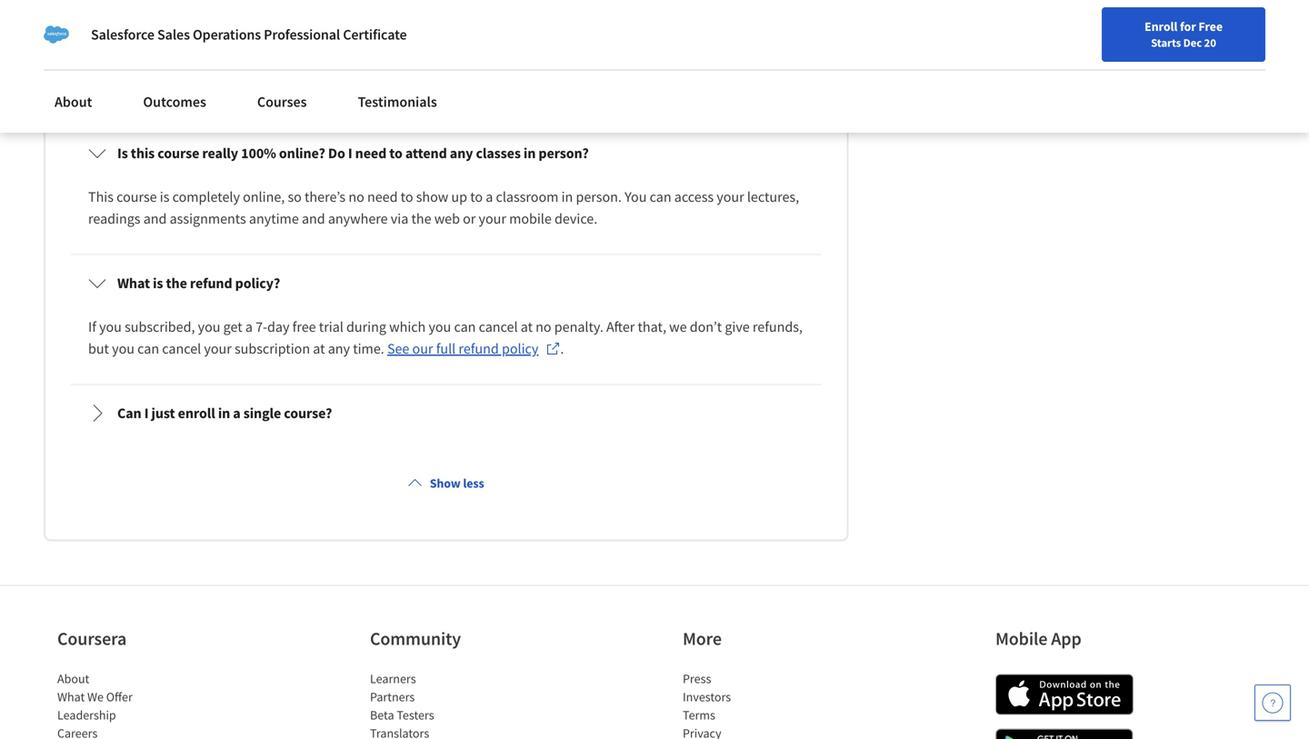 Task type: vqa. For each thing, say whether or not it's contained in the screenshot.


Task type: describe. For each thing, give the bounding box(es) containing it.
subscribed,
[[125, 318, 195, 336]]

you will be able to pursue entry level sales jobs upon completion of this specialization. specifically, you will be in a great position to pursue the role of a sales operations specialist or a sales support specialist.
[[88, 58, 782, 98]]

what for what will i be able to do upon completing the specialization?
[[117, 14, 150, 32]]

or inside you will be able to pursue entry level sales jobs upon completion of this specialization. specifically, you will be in a great position to pursue the role of a sales operations specialist or a sales support specialist.
[[473, 80, 486, 98]]

dec
[[1184, 35, 1203, 50]]

0 vertical spatial at
[[521, 318, 533, 336]]

day
[[268, 318, 290, 336]]

anytime
[[249, 210, 299, 228]]

that,
[[638, 318, 667, 336]]

certificate
[[343, 25, 407, 44]]

completely
[[172, 188, 240, 206]]

courses link
[[246, 82, 318, 122]]

1 and from the left
[[143, 210, 167, 228]]

1 horizontal spatial of
[[482, 58, 494, 76]]

sales right the courses
[[311, 80, 341, 98]]

2 horizontal spatial your
[[717, 188, 745, 206]]

sales
[[157, 25, 190, 44]]

2 vertical spatial can
[[137, 340, 159, 358]]

list item for community
[[370, 725, 525, 740]]

professional
[[264, 25, 340, 44]]

list for community
[[370, 670, 525, 740]]

beta testers link
[[370, 707, 434, 724]]

able inside dropdown button
[[205, 14, 232, 32]]

level
[[281, 58, 310, 76]]

0 vertical spatial pursue
[[201, 58, 243, 76]]

is inside this course is completely online, so there's no need to show up to a classroom in person. you can access your lectures, readings and assignments anytime and anywhere via the web or your mobile device.
[[160, 188, 170, 206]]

course inside dropdown button
[[158, 144, 199, 162]]

to right position
[[175, 80, 188, 98]]

beta
[[370, 707, 394, 724]]

get it on google play image
[[996, 729, 1134, 740]]

100%
[[241, 144, 276, 162]]

but
[[88, 340, 109, 358]]

specialist
[[413, 80, 470, 98]]

up
[[452, 188, 468, 206]]

sales left support
[[499, 80, 529, 98]]

show less
[[430, 475, 485, 492]]

which
[[389, 318, 426, 336]]

can i just enroll in a single course? button
[[74, 388, 819, 439]]

refund for policy
[[459, 340, 499, 358]]

we
[[670, 318, 687, 336]]

will for you
[[113, 58, 135, 76]]

classes
[[476, 144, 521, 162]]

classroom
[[496, 188, 559, 206]]

the inside this course is completely online, so there's no need to show up to a classroom in person. you can access your lectures, readings and assignments anytime and anywhere via the web or your mobile device.
[[412, 210, 432, 228]]

specialization?
[[404, 14, 499, 32]]

any inside dropdown button
[[450, 144, 473, 162]]

outcomes
[[143, 93, 206, 111]]

the inside you will be able to pursue entry level sales jobs upon completion of this specialization. specifically, you will be in a great position to pursue the role of a sales operations specialist or a sales support specialist.
[[236, 80, 256, 98]]

if you subscribed, you get a 7-day free trial during which you can cancel at no penalty. after that, we don't give refunds, but you can cancel your subscription at any time.
[[88, 318, 806, 358]]

do
[[251, 14, 267, 32]]

can
[[117, 404, 142, 422]]

salesforce
[[91, 25, 155, 44]]

need for no
[[367, 188, 398, 206]]

2 horizontal spatial be
[[739, 58, 754, 76]]

partners
[[370, 689, 415, 705]]

press link
[[683, 671, 712, 687]]

is this course really 100% online? do i need to attend any classes in person? button
[[74, 128, 819, 179]]

you left the get
[[198, 318, 221, 336]]

show
[[416, 188, 449, 206]]

mobile
[[996, 628, 1048, 650]]

able inside you will be able to pursue entry level sales jobs upon completion of this specialization. specifically, you will be in a great position to pursue the role of a sales operations specialist or a sales support specialist.
[[156, 58, 182, 76]]

subscription
[[235, 340, 310, 358]]

salesforce sales operations professional certificate
[[91, 25, 407, 44]]

what is the refund policy? button
[[74, 258, 819, 309]]

enroll
[[178, 404, 215, 422]]

help center image
[[1263, 692, 1285, 714]]

need for i
[[355, 144, 387, 162]]

testimonials
[[358, 93, 437, 111]]

refund for policy?
[[190, 274, 232, 292]]

can i just enroll in a single course?
[[117, 404, 332, 422]]

sales left jobs
[[313, 58, 343, 76]]

mobile
[[510, 210, 552, 228]]

free
[[1199, 18, 1224, 35]]

you inside you will be able to pursue entry level sales jobs upon completion of this specialization. specifically, you will be in a great position to pursue the role of a sales operations specialist or a sales support specialist.
[[689, 58, 712, 76]]

support
[[532, 80, 580, 98]]

what is the refund policy?
[[117, 274, 280, 292]]

attend
[[406, 144, 447, 162]]

20
[[1205, 35, 1217, 50]]

refunds,
[[753, 318, 803, 336]]

this
[[88, 188, 114, 206]]

anywhere
[[328, 210, 388, 228]]

there's
[[305, 188, 346, 206]]

0 horizontal spatial i
[[144, 404, 149, 422]]

what inside about what we offer leadership
[[57, 689, 85, 705]]

single
[[244, 404, 281, 422]]

2 and from the left
[[302, 210, 325, 228]]

our
[[413, 340, 433, 358]]

starts
[[1152, 35, 1182, 50]]

web
[[435, 210, 460, 228]]

7-
[[256, 318, 268, 336]]

operations
[[344, 80, 410, 98]]

to left do
[[235, 14, 248, 32]]

course?
[[284, 404, 332, 422]]

is inside what is the refund policy? dropdown button
[[153, 274, 163, 292]]

really
[[202, 144, 238, 162]]

list item for coursera
[[57, 725, 212, 740]]

testers
[[397, 707, 434, 724]]

specialist.
[[583, 80, 644, 98]]

offer
[[106, 689, 133, 705]]

to left 'attend'
[[390, 144, 403, 162]]

salesforce image
[[44, 22, 69, 47]]

what we offer link
[[57, 689, 133, 705]]

in inside this course is completely online, so there's no need to show up to a classroom in person. you can access your lectures, readings and assignments anytime and anywhere via the web or your mobile device.
[[562, 188, 573, 206]]

investors
[[683, 689, 732, 705]]

specialization.
[[522, 58, 611, 76]]

learners link
[[370, 671, 416, 687]]

terms
[[683, 707, 716, 724]]

upon inside you will be able to pursue entry level sales jobs upon completion of this specialization. specifically, you will be in a great position to pursue the role of a sales operations specialist or a sales support specialist.
[[374, 58, 406, 76]]

upon inside dropdown button
[[270, 14, 303, 32]]

0 horizontal spatial of
[[286, 80, 298, 98]]

see
[[387, 340, 410, 358]]

this inside dropdown button
[[131, 144, 155, 162]]

about what we offer leadership
[[57, 671, 133, 724]]

role
[[259, 80, 283, 98]]

you inside this course is completely online, so there's no need to show up to a classroom in person. you can access your lectures, readings and assignments anytime and anywhere via the web or your mobile device.
[[625, 188, 647, 206]]

no inside if you subscribed, you get a 7-day free trial during which you can cancel at no penalty. after that, we don't give refunds, but you can cancel your subscription at any time.
[[536, 318, 552, 336]]

entry
[[246, 58, 278, 76]]

1 horizontal spatial cancel
[[479, 318, 518, 336]]

trial
[[319, 318, 344, 336]]

if
[[88, 318, 96, 336]]



Task type: locate. For each thing, give the bounding box(es) containing it.
or right web
[[463, 210, 476, 228]]

refund left policy?
[[190, 274, 232, 292]]

2 vertical spatial what
[[57, 689, 85, 705]]

0 vertical spatial about
[[55, 93, 92, 111]]

free
[[293, 318, 316, 336]]

show
[[430, 475, 461, 492]]

readings
[[88, 210, 141, 228]]

to down sales
[[185, 58, 198, 76]]

is left completely
[[160, 188, 170, 206]]

menu item
[[962, 18, 1079, 77]]

2 list from the left
[[370, 670, 525, 740]]

list for coursera
[[57, 670, 212, 740]]

1 vertical spatial this
[[131, 144, 155, 162]]

about for about what we offer leadership
[[57, 671, 89, 687]]

2 list item from the left
[[370, 725, 525, 740]]

about link
[[44, 82, 103, 122], [57, 671, 89, 687]]

course inside this course is completely online, so there's no need to show up to a classroom in person. you can access your lectures, readings and assignments anytime and anywhere via the web or your mobile device.
[[117, 188, 157, 206]]

the up subscribed,
[[166, 274, 187, 292]]

about link down salesforce icon
[[44, 82, 103, 122]]

don't
[[690, 318, 722, 336]]

0 vertical spatial your
[[717, 188, 745, 206]]

enroll
[[1145, 18, 1178, 35]]

you right the but
[[112, 340, 135, 358]]

leadership
[[57, 707, 116, 724]]

1 horizontal spatial this
[[497, 58, 519, 76]]

1 vertical spatial able
[[156, 58, 182, 76]]

learners partners beta testers
[[370, 671, 434, 724]]

at up policy
[[521, 318, 533, 336]]

i
[[179, 14, 183, 32], [348, 144, 353, 162], [144, 404, 149, 422]]

1 vertical spatial any
[[328, 340, 350, 358]]

1 vertical spatial refund
[[459, 340, 499, 358]]

1 vertical spatial need
[[367, 188, 398, 206]]

your left 'mobile'
[[479, 210, 507, 228]]

1 horizontal spatial i
[[179, 14, 183, 32]]

1 vertical spatial about link
[[57, 671, 89, 687]]

a inside this course is completely online, so there's no need to show up to a classroom in person. you can access your lectures, readings and assignments anytime and anywhere via the web or your mobile device.
[[486, 188, 493, 206]]

1 vertical spatial is
[[153, 274, 163, 292]]

operations
[[193, 25, 261, 44]]

you up great
[[88, 58, 110, 76]]

2 horizontal spatial list
[[683, 670, 838, 740]]

1 list from the left
[[57, 670, 212, 740]]

about link up 'what we offer' link
[[57, 671, 89, 687]]

i right do at the top left of the page
[[348, 144, 353, 162]]

mobile app
[[996, 628, 1082, 650]]

leadership link
[[57, 707, 116, 724]]

what up subscribed,
[[117, 274, 150, 292]]

give
[[725, 318, 750, 336]]

0 horizontal spatial at
[[313, 340, 325, 358]]

any down trial
[[328, 340, 350, 358]]

1 vertical spatial no
[[536, 318, 552, 336]]

be inside dropdown button
[[186, 14, 202, 32]]

device.
[[555, 210, 598, 228]]

list item down terms
[[683, 725, 838, 740]]

policy?
[[235, 274, 280, 292]]

2 horizontal spatial i
[[348, 144, 353, 162]]

of
[[482, 58, 494, 76], [286, 80, 298, 98]]

penalty.
[[555, 318, 604, 336]]

online,
[[243, 188, 285, 206]]

1 horizontal spatial course
[[158, 144, 199, 162]]

0 horizontal spatial course
[[117, 188, 157, 206]]

course up readings on the left top
[[117, 188, 157, 206]]

list
[[57, 670, 212, 740], [370, 670, 525, 740], [683, 670, 838, 740]]

1 vertical spatial can
[[454, 318, 476, 336]]

0 horizontal spatial you
[[88, 58, 110, 76]]

0 horizontal spatial list item
[[57, 725, 212, 740]]

3 list item from the left
[[683, 725, 838, 740]]

0 vertical spatial able
[[205, 14, 232, 32]]

1 vertical spatial you
[[625, 188, 647, 206]]

a inside dropdown button
[[233, 404, 241, 422]]

investors link
[[683, 689, 732, 705]]

do
[[328, 144, 345, 162]]

outcomes link
[[132, 82, 217, 122]]

1 horizontal spatial refund
[[459, 340, 499, 358]]

need inside dropdown button
[[355, 144, 387, 162]]

0 horizontal spatial refund
[[190, 274, 232, 292]]

cancel down subscribed,
[[162, 340, 201, 358]]

1 horizontal spatial upon
[[374, 58, 406, 76]]

what up leadership
[[57, 689, 85, 705]]

2 horizontal spatial will
[[715, 58, 736, 76]]

0 vertical spatial upon
[[270, 14, 303, 32]]

None search field
[[259, 11, 559, 48]]

the inside what is the refund policy? dropdown button
[[166, 274, 187, 292]]

0 vertical spatial of
[[482, 58, 494, 76]]

0 horizontal spatial your
[[204, 340, 232, 358]]

about link for outcomes
[[44, 82, 103, 122]]

0 vertical spatial you
[[88, 58, 110, 76]]

a
[[772, 58, 779, 76], [301, 80, 308, 98], [488, 80, 496, 98], [486, 188, 493, 206], [245, 318, 253, 336], [233, 404, 241, 422]]

1 horizontal spatial list item
[[370, 725, 525, 740]]

learners
[[370, 671, 416, 687]]

any right 'attend'
[[450, 144, 473, 162]]

1 vertical spatial your
[[479, 210, 507, 228]]

need up the via
[[367, 188, 398, 206]]

1 vertical spatial about
[[57, 671, 89, 687]]

refund inside "link"
[[459, 340, 499, 358]]

what for what is the refund policy?
[[117, 274, 150, 292]]

be
[[186, 14, 202, 32], [138, 58, 153, 76], [739, 58, 754, 76]]

will inside dropdown button
[[153, 14, 176, 32]]

pursue
[[201, 58, 243, 76], [191, 80, 233, 98]]

0 vertical spatial cancel
[[479, 318, 518, 336]]

list for more
[[683, 670, 838, 740]]

1 horizontal spatial able
[[205, 14, 232, 32]]

in inside you will be able to pursue entry level sales jobs upon completion of this specialization. specifically, you will be in a great position to pursue the role of a sales operations specialist or a sales support specialist.
[[757, 58, 769, 76]]

0 horizontal spatial no
[[349, 188, 365, 206]]

1 vertical spatial what
[[117, 274, 150, 292]]

1 horizontal spatial your
[[479, 210, 507, 228]]

need right do at the top left of the page
[[355, 144, 387, 162]]

can
[[650, 188, 672, 206], [454, 318, 476, 336], [137, 340, 159, 358]]

policy
[[502, 340, 539, 358]]

you inside you will be able to pursue entry level sales jobs upon completion of this specialization. specifically, you will be in a great position to pursue the role of a sales operations specialist or a sales support specialist.
[[88, 58, 110, 76]]

get
[[223, 318, 243, 336]]

can inside this course is completely online, so there's no need to show up to a classroom in person. you can access your lectures, readings and assignments anytime and anywhere via the web or your mobile device.
[[650, 188, 672, 206]]

0 horizontal spatial cancel
[[162, 340, 201, 358]]

you right if
[[99, 318, 122, 336]]

1 vertical spatial at
[[313, 340, 325, 358]]

after
[[607, 318, 635, 336]]

0 horizontal spatial be
[[138, 58, 153, 76]]

in
[[757, 58, 769, 76], [524, 144, 536, 162], [562, 188, 573, 206], [218, 404, 230, 422]]

0 horizontal spatial will
[[113, 58, 135, 76]]

i left operations
[[179, 14, 183, 32]]

list item for more
[[683, 725, 838, 740]]

show notifications image
[[1098, 23, 1120, 45]]

1 horizontal spatial can
[[454, 318, 476, 336]]

or inside this course is completely online, so there's no need to show up to a classroom in person. you can access your lectures, readings and assignments anytime and anywhere via the web or your mobile device.
[[463, 210, 476, 228]]

will up great
[[113, 58, 135, 76]]

1 horizontal spatial and
[[302, 210, 325, 228]]

can left access
[[650, 188, 672, 206]]

1 horizontal spatial will
[[153, 14, 176, 32]]

1 vertical spatial upon
[[374, 58, 406, 76]]

see our full refund policy link
[[387, 338, 561, 360]]

upon right do
[[270, 14, 303, 32]]

is this course really 100% online? do i need to attend any classes in person?
[[117, 144, 589, 162]]

1 list item from the left
[[57, 725, 212, 740]]

will left operations
[[153, 14, 176, 32]]

1 horizontal spatial list
[[370, 670, 525, 740]]

of right completion
[[482, 58, 494, 76]]

what will i be able to do upon completing the specialization? button
[[74, 0, 819, 49]]

1 horizontal spatial you
[[625, 188, 647, 206]]

will for what
[[153, 14, 176, 32]]

app
[[1052, 628, 1082, 650]]

0 horizontal spatial this
[[131, 144, 155, 162]]

cancel up policy
[[479, 318, 518, 336]]

community
[[370, 628, 461, 650]]

your down the get
[[204, 340, 232, 358]]

no up anywhere
[[349, 188, 365, 206]]

2 vertical spatial i
[[144, 404, 149, 422]]

more
[[683, 628, 722, 650]]

no up opens in a new tab image
[[536, 318, 552, 336]]

or right specialist
[[473, 80, 486, 98]]

0 vertical spatial can
[[650, 188, 672, 206]]

this right the is
[[131, 144, 155, 162]]

0 vertical spatial this
[[497, 58, 519, 76]]

lectures,
[[748, 188, 800, 206]]

1 vertical spatial or
[[463, 210, 476, 228]]

0 horizontal spatial list
[[57, 670, 212, 740]]

about
[[55, 93, 92, 111], [57, 671, 89, 687]]

1 horizontal spatial no
[[536, 318, 552, 336]]

1 vertical spatial course
[[117, 188, 157, 206]]

0 vertical spatial i
[[179, 14, 183, 32]]

will
[[153, 14, 176, 32], [113, 58, 135, 76], [715, 58, 736, 76]]

list item down the testers
[[370, 725, 525, 740]]

about up 'what we offer' link
[[57, 671, 89, 687]]

0 vertical spatial refund
[[190, 274, 232, 292]]

2 vertical spatial your
[[204, 340, 232, 358]]

and right readings on the left top
[[143, 210, 167, 228]]

need
[[355, 144, 387, 162], [367, 188, 398, 206]]

no inside this course is completely online, so there's no need to show up to a classroom in person. you can access your lectures, readings and assignments anytime and anywhere via the web or your mobile device.
[[349, 188, 365, 206]]

person?
[[539, 144, 589, 162]]

0 horizontal spatial able
[[156, 58, 182, 76]]

of right role
[[286, 80, 298, 98]]

the right completing
[[380, 14, 401, 32]]

about inside about what we offer leadership
[[57, 671, 89, 687]]

what left sales
[[117, 14, 150, 32]]

during
[[347, 318, 387, 336]]

to up the via
[[401, 188, 413, 206]]

less
[[463, 475, 485, 492]]

person.
[[576, 188, 622, 206]]

is up subscribed,
[[153, 274, 163, 292]]

your right access
[[717, 188, 745, 206]]

list containing press
[[683, 670, 838, 740]]

1 horizontal spatial be
[[186, 14, 202, 32]]

able up position
[[156, 58, 182, 76]]

to right up
[[471, 188, 483, 206]]

1 vertical spatial cancel
[[162, 340, 201, 358]]

the
[[380, 14, 401, 32], [236, 80, 256, 98], [412, 210, 432, 228], [166, 274, 187, 292]]

access
[[675, 188, 714, 206]]

via
[[391, 210, 409, 228]]

specifically,
[[614, 58, 686, 76]]

need inside this course is completely online, so there's no need to show up to a classroom in person. you can access your lectures, readings and assignments anytime and anywhere via the web or your mobile device.
[[367, 188, 398, 206]]

will right specifically,
[[715, 58, 736, 76]]

a inside if you subscribed, you get a 7-day free trial during which you can cancel at no penalty. after that, we don't give refunds, but you can cancel your subscription at any time.
[[245, 318, 253, 336]]

about link for what we offer
[[57, 671, 89, 687]]

coursera image
[[22, 15, 137, 44]]

0 vertical spatial no
[[349, 188, 365, 206]]

at down trial
[[313, 340, 325, 358]]

1 horizontal spatial at
[[521, 318, 533, 336]]

.
[[561, 340, 564, 358]]

able
[[205, 14, 232, 32], [156, 58, 182, 76]]

the left role
[[236, 80, 256, 98]]

download on the app store image
[[996, 674, 1134, 715]]

course left really
[[158, 144, 199, 162]]

partners link
[[370, 689, 415, 705]]

coursera
[[57, 628, 127, 650]]

1 horizontal spatial any
[[450, 144, 473, 162]]

about down salesforce icon
[[55, 93, 92, 111]]

0 horizontal spatial can
[[137, 340, 159, 358]]

1 vertical spatial pursue
[[191, 80, 233, 98]]

this inside you will be able to pursue entry level sales jobs upon completion of this specialization. specifically, you will be in a great position to pursue the role of a sales operations specialist or a sales support specialist.
[[497, 58, 519, 76]]

i left just
[[144, 404, 149, 422]]

2 horizontal spatial can
[[650, 188, 672, 206]]

2 horizontal spatial list item
[[683, 725, 838, 740]]

so
[[288, 188, 302, 206]]

the right the via
[[412, 210, 432, 228]]

your inside if you subscribed, you get a 7-day free trial during which you can cancel at no penalty. after that, we don't give refunds, but you can cancel your subscription at any time.
[[204, 340, 232, 358]]

list containing about
[[57, 670, 212, 740]]

1 vertical spatial of
[[286, 80, 298, 98]]

0 horizontal spatial upon
[[270, 14, 303, 32]]

opens in a new tab image
[[546, 342, 561, 356]]

terms link
[[683, 707, 716, 724]]

you up full
[[429, 318, 451, 336]]

0 vertical spatial need
[[355, 144, 387, 162]]

the inside what will i be able to do upon completing the specialization? dropdown button
[[380, 14, 401, 32]]

3 list from the left
[[683, 670, 838, 740]]

see our full refund policy
[[387, 340, 539, 358]]

this left specialization.
[[497, 58, 519, 76]]

about for about
[[55, 93, 92, 111]]

any inside if you subscribed, you get a 7-day free trial during which you can cancel at no penalty. after that, we don't give refunds, but you can cancel your subscription at any time.
[[328, 340, 350, 358]]

we
[[87, 689, 104, 705]]

list item
[[57, 725, 212, 740], [370, 725, 525, 740], [683, 725, 838, 740]]

list containing learners
[[370, 670, 525, 740]]

0 vertical spatial what
[[117, 14, 150, 32]]

full
[[436, 340, 456, 358]]

time.
[[353, 340, 385, 358]]

you
[[88, 58, 110, 76], [625, 188, 647, 206]]

press investors terms
[[683, 671, 732, 724]]

0 vertical spatial course
[[158, 144, 199, 162]]

1 vertical spatial i
[[348, 144, 353, 162]]

upon up operations
[[374, 58, 406, 76]]

you right specifically,
[[689, 58, 712, 76]]

what
[[117, 14, 150, 32], [117, 274, 150, 292], [57, 689, 85, 705]]

this course is completely online, so there's no need to show up to a classroom in person. you can access your lectures, readings and assignments anytime and anywhere via the web or your mobile device.
[[88, 188, 803, 228]]

no
[[349, 188, 365, 206], [536, 318, 552, 336]]

0 horizontal spatial any
[[328, 340, 350, 358]]

0 vertical spatial is
[[160, 188, 170, 206]]

and down 'there's'
[[302, 210, 325, 228]]

0 horizontal spatial and
[[143, 210, 167, 228]]

0 vertical spatial about link
[[44, 82, 103, 122]]

refund right full
[[459, 340, 499, 358]]

list item down offer on the left bottom of page
[[57, 725, 212, 740]]

courses
[[257, 93, 307, 111]]

assignments
[[170, 210, 246, 228]]

refund inside dropdown button
[[190, 274, 232, 292]]

0 vertical spatial any
[[450, 144, 473, 162]]

able left do
[[205, 14, 232, 32]]

0 vertical spatial or
[[473, 80, 486, 98]]

you right person.
[[625, 188, 647, 206]]

can down subscribed,
[[137, 340, 159, 358]]

can up see our full refund policy
[[454, 318, 476, 336]]



